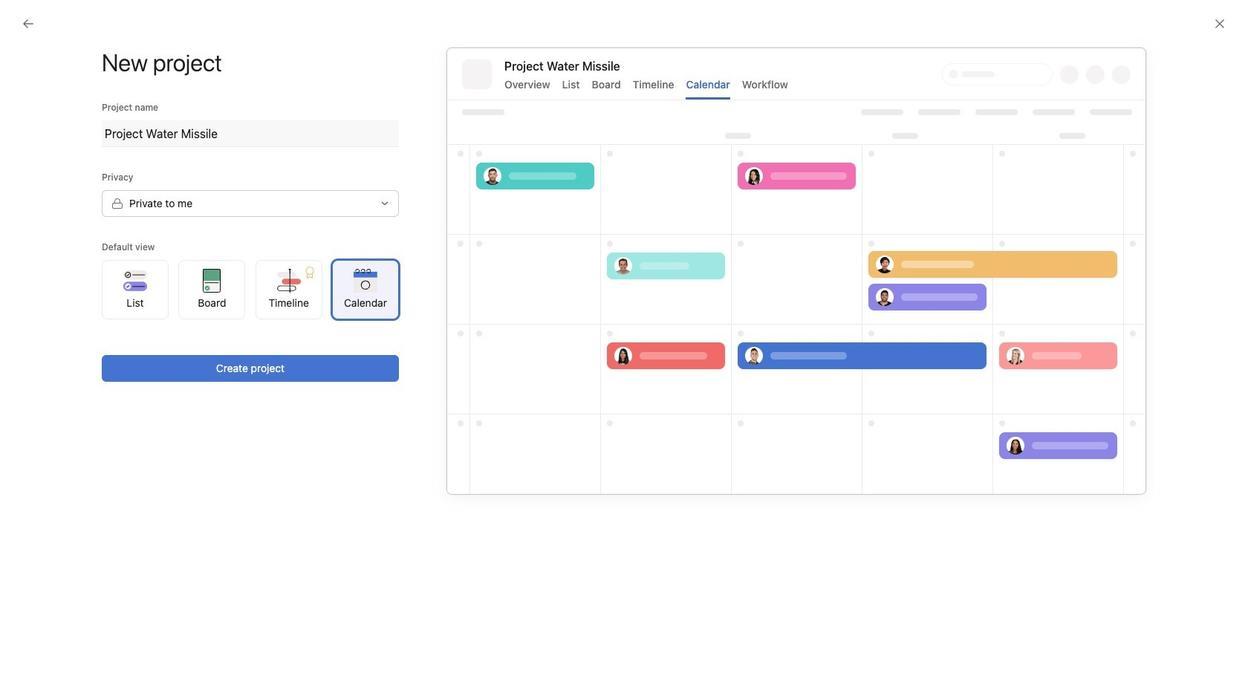 Task type: describe. For each thing, give the bounding box(es) containing it.
1 mark complete checkbox from the top
[[277, 316, 295, 334]]

2 board image from the top
[[949, 324, 967, 342]]

Mark complete checkbox
[[277, 370, 295, 388]]

rocket image
[[747, 324, 765, 342]]

starred element
[[0, 236, 178, 314]]

1 board image from the top
[[949, 271, 967, 289]]

projects element
[[0, 314, 178, 438]]

mark complete image
[[277, 370, 295, 388]]

add profile photo image
[[280, 221, 316, 257]]

1 mark complete image from the top
[[277, 316, 295, 334]]



Task type: vqa. For each thing, say whether or not it's contained in the screenshot.
Mark complete checkbox
yes



Task type: locate. For each thing, give the bounding box(es) containing it.
mark complete image
[[277, 316, 295, 334], [277, 343, 295, 361]]

0 vertical spatial mark complete checkbox
[[277, 316, 295, 334]]

3 board image from the top
[[949, 378, 967, 396]]

close image
[[1214, 18, 1226, 30]]

this is a preview of your project image
[[447, 48, 1146, 495]]

list item
[[732, 257, 934, 302], [263, 312, 702, 339], [263, 339, 702, 366], [263, 366, 702, 392], [263, 392, 702, 419]]

line_and_symbols image
[[747, 378, 765, 396]]

1 vertical spatial mark complete image
[[277, 343, 295, 361]]

2 mark complete checkbox from the top
[[277, 343, 295, 361]]

1 vertical spatial mark complete checkbox
[[277, 343, 295, 361]]

0 vertical spatial mark complete image
[[277, 316, 295, 334]]

global element
[[0, 36, 178, 126]]

board image
[[949, 271, 967, 289], [949, 324, 967, 342], [949, 378, 967, 396]]

hide sidebar image
[[19, 12, 31, 24]]

2 vertical spatial board image
[[949, 378, 967, 396]]

2 mark complete image from the top
[[277, 343, 295, 361]]

None text field
[[102, 120, 399, 147]]

1 vertical spatial board image
[[949, 324, 967, 342]]

0 vertical spatial board image
[[949, 271, 967, 289]]

Mark complete checkbox
[[277, 316, 295, 334], [277, 343, 295, 361]]

go back image
[[22, 18, 34, 30]]



